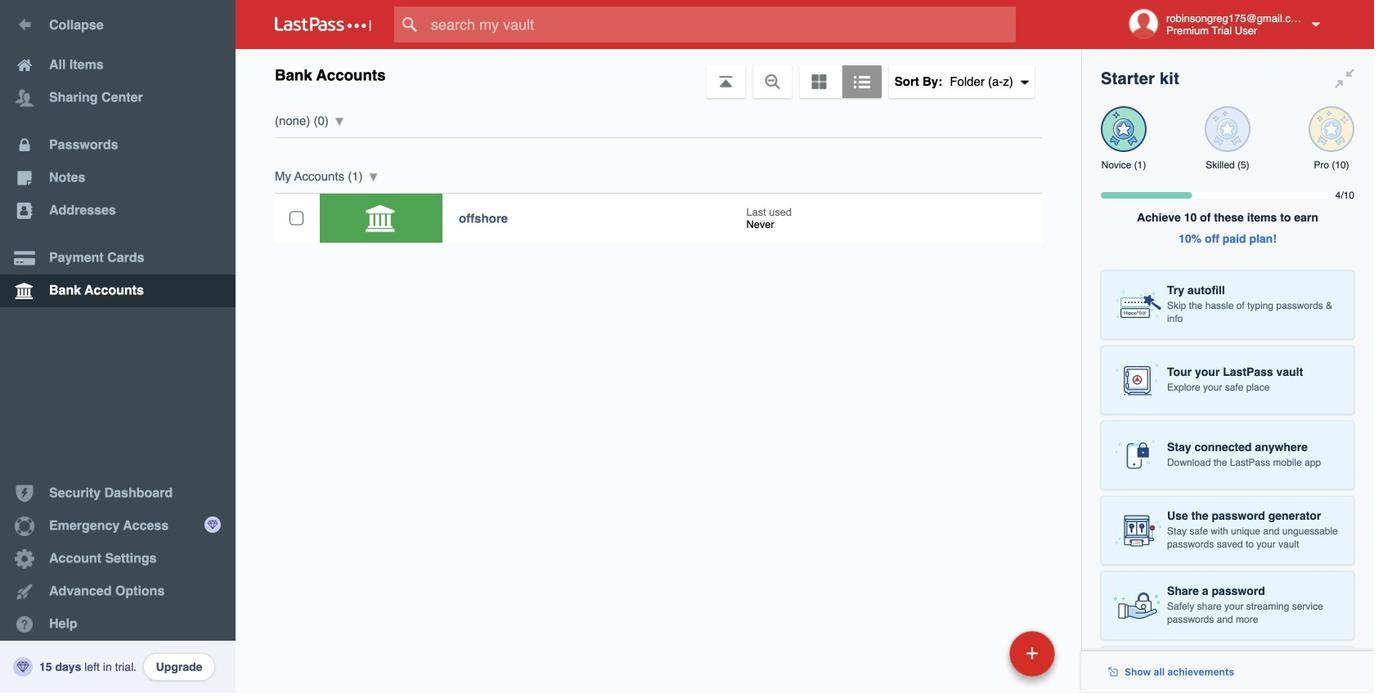 Task type: locate. For each thing, give the bounding box(es) containing it.
vault options navigation
[[236, 49, 1082, 98]]

new item element
[[897, 631, 1061, 678]]

lastpass image
[[275, 17, 372, 32]]

search my vault text field
[[394, 7, 1048, 43]]



Task type: describe. For each thing, give the bounding box(es) containing it.
main navigation navigation
[[0, 0, 236, 694]]

Search search field
[[394, 7, 1048, 43]]

new item navigation
[[897, 627, 1065, 694]]



